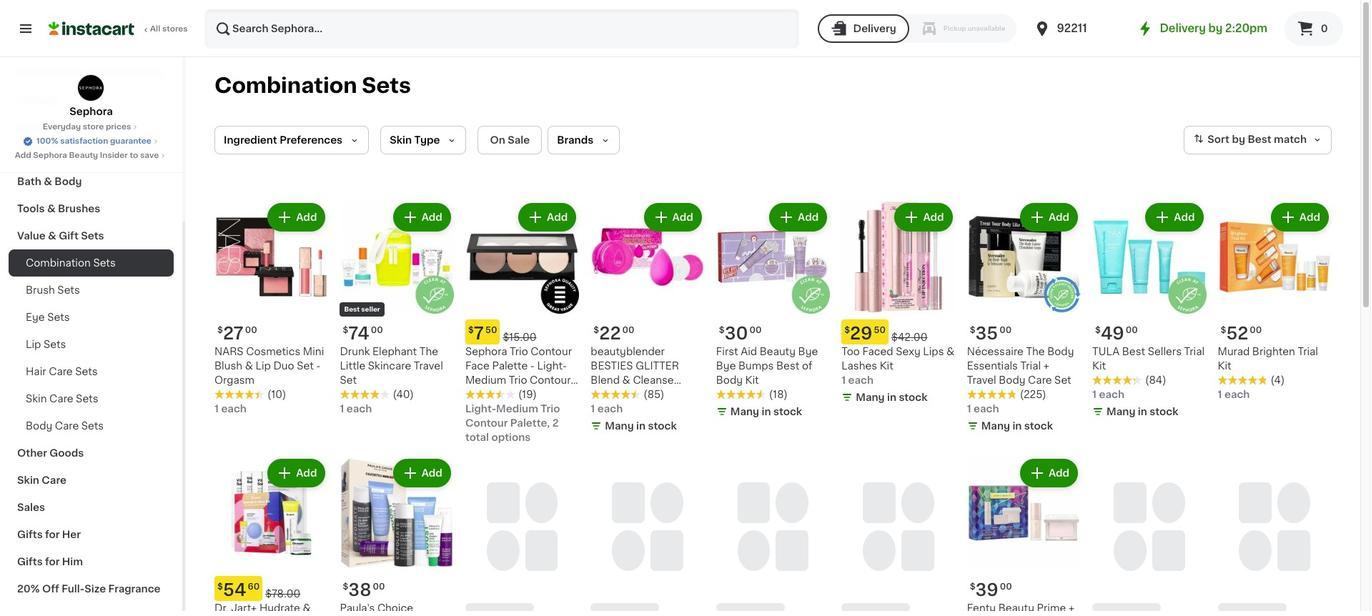 Task type: vqa. For each thing, say whether or not it's contained in the screenshot.


Task type: describe. For each thing, give the bounding box(es) containing it.
sets right eye
[[47, 312, 70, 322]]

add button for 27
[[269, 205, 324, 230]]

of
[[802, 361, 813, 371]]

elephant
[[373, 347, 417, 357]]

gifts for her link
[[9, 521, 174, 548]]

$ for 38
[[343, 583, 348, 591]]

body care sets
[[26, 421, 104, 431]]

gifts for her
[[17, 530, 81, 540]]

skin for skin type
[[390, 135, 412, 145]]

$ for 22
[[594, 326, 599, 335]]

drunk elephant the little skincare travel set
[[340, 347, 443, 386]]

best match
[[1248, 135, 1307, 145]]

other
[[17, 448, 47, 458]]

add button for 52
[[1273, 205, 1328, 230]]

0 vertical spatial bye
[[798, 347, 818, 357]]

set inside drunk elephant the little skincare travel set
[[340, 376, 357, 386]]

murad brighten trial kit
[[1218, 347, 1319, 371]]

(225)
[[1020, 390, 1047, 400]]

everyday
[[43, 123, 81, 131]]

lashes
[[842, 361, 878, 371]]

1 each for 22
[[591, 404, 623, 414]]

add sephora beauty insider to save link
[[15, 150, 168, 162]]

blush
[[215, 361, 242, 371]]

$ for 74
[[343, 326, 348, 335]]

product group containing 38
[[340, 457, 454, 611]]

29
[[850, 326, 873, 342]]

beautyblender
[[591, 347, 665, 357]]

best left seller
[[344, 306, 360, 313]]

add for 27
[[296, 212, 317, 222]]

eye sets
[[26, 312, 70, 322]]

the inside drunk elephant the little skincare travel set
[[420, 347, 438, 357]]

beautyblender besties glitter blend & cleanse starter set
[[591, 347, 679, 400]]

1 vertical spatial bye
[[716, 361, 736, 371]]

$42.00
[[892, 333, 928, 343]]

trial inside nécessaire the body essentials trial + travel body care set
[[1021, 361, 1041, 371]]

everyday store prices
[[43, 123, 131, 131]]

& inside beautyblender besties glitter blend & cleanse starter set
[[622, 376, 631, 386]]

many for 22
[[605, 421, 634, 431]]

medium inside $ 7 50 $15.00 sephora trio contour face palette - light- medium trio contour palette
[[465, 376, 506, 386]]

tula
[[1093, 347, 1120, 357]]

her
[[62, 530, 81, 540]]

best inside field
[[1248, 135, 1272, 145]]

92211 button
[[1034, 9, 1120, 49]]

1 horizontal spatial fragrance
[[108, 584, 161, 594]]

preferences
[[280, 135, 343, 145]]

nécessaire the body essentials trial + travel body care set
[[967, 347, 1074, 386]]

value
[[17, 231, 46, 241]]

cleanse
[[633, 376, 674, 386]]

1 inside 'too faced sexy lips & lashes kit 1 each'
[[842, 376, 846, 386]]

sephora logo image
[[78, 74, 105, 102]]

0 horizontal spatial sephora
[[33, 152, 67, 159]]

beauty for add sephora beauty insider to save
[[69, 152, 98, 159]]

product group containing 49
[[1093, 200, 1207, 422]]

skin for skin care
[[17, 476, 39, 486]]

add button for 49
[[1147, 205, 1202, 230]]

& left 'gift'
[[48, 231, 56, 241]]

contour inside the light-medium trio contour palette, 2 total options
[[465, 419, 508, 429]]

medium inside the light-medium trio contour palette, 2 total options
[[496, 404, 538, 414]]

add sephora beauty insider to save
[[15, 152, 159, 159]]

(40)
[[393, 390, 414, 400]]

$ for 30
[[719, 326, 725, 335]]

1 each for 27
[[215, 404, 247, 414]]

20%
[[17, 584, 40, 594]]

00 for 35
[[1000, 326, 1012, 335]]

hair for hair care
[[17, 122, 38, 132]]

add for 22
[[673, 212, 693, 222]]

hair care sets link
[[9, 358, 174, 385]]

delivery button
[[818, 14, 909, 43]]

body down essentials
[[999, 376, 1026, 386]]

in for 49
[[1138, 407, 1148, 417]]

product group containing 39
[[967, 457, 1081, 611]]

$ 39 00
[[970, 582, 1012, 598]]

92211
[[1057, 23, 1087, 34]]

1 each for 35
[[967, 404, 999, 414]]

50 for 7
[[486, 326, 497, 335]]

54
[[223, 582, 246, 598]]

& inside 'nars cosmetics mini blush & lip duo set - orgasm'
[[245, 361, 253, 371]]

instacart logo image
[[49, 20, 134, 37]]

skin type
[[390, 135, 440, 145]]

each for 74
[[347, 404, 372, 414]]

product group containing 30
[[716, 200, 830, 422]]

mini
[[303, 347, 324, 357]]

him
[[62, 557, 83, 567]]

add for 52
[[1300, 212, 1321, 222]]

everyday store prices link
[[43, 122, 140, 133]]

hair care sets
[[26, 367, 98, 377]]

match
[[1274, 135, 1307, 145]]

sales link
[[9, 494, 174, 521]]

20% off full-size fragrance
[[17, 584, 161, 594]]

2:20pm
[[1226, 23, 1268, 34]]

combination sets link
[[9, 250, 174, 277]]

murad
[[1218, 347, 1250, 357]]

$ for 29
[[845, 326, 850, 335]]

lip sets link
[[9, 331, 174, 358]]

in for 22
[[636, 421, 646, 431]]

$ 52 00
[[1221, 326, 1262, 342]]

in down "(18)"
[[762, 407, 771, 417]]

skin care
[[17, 476, 66, 486]]

body inside first aid beauty bye bye bumps best of body kit
[[716, 376, 743, 386]]

1 each for 49
[[1093, 390, 1125, 400]]

$15.00
[[503, 333, 537, 343]]

1 each for 74
[[340, 404, 372, 414]]

1 horizontal spatial combination sets
[[215, 75, 411, 96]]

many in stock down 'too faced sexy lips & lashes kit 1 each'
[[856, 393, 928, 403]]

product group containing 54
[[215, 457, 329, 611]]

other goods link
[[9, 440, 174, 467]]

care for skin care sets
[[49, 394, 73, 404]]

$ for 52
[[1221, 326, 1227, 335]]

each for 22
[[598, 404, 623, 414]]

each for 35
[[974, 404, 999, 414]]

to
[[130, 152, 138, 159]]

1 for 35
[[967, 404, 972, 414]]

care inside nécessaire the body essentials trial + travel body care set
[[1028, 376, 1052, 386]]

1 for 74
[[340, 404, 344, 414]]

nécessaire
[[967, 347, 1024, 357]]

skin type button
[[381, 126, 467, 154]]

best inside first aid beauty bye bye bumps best of body kit
[[777, 361, 800, 371]]

0 vertical spatial palette
[[492, 361, 528, 371]]

$ 7 50 $15.00 sephora trio contour face palette - light- medium trio contour palette
[[465, 326, 572, 400]]

add button for 74
[[394, 205, 450, 230]]

duo
[[273, 361, 294, 371]]

each for 49
[[1099, 390, 1125, 400]]

blend
[[591, 376, 620, 386]]

drunk
[[340, 347, 370, 357]]

& right the tools
[[47, 204, 55, 214]]

60
[[248, 583, 260, 591]]

body up '+'
[[1048, 347, 1074, 357]]

in down 'too faced sexy lips & lashes kit 1 each'
[[887, 393, 897, 403]]

0
[[1321, 24, 1328, 34]]

trial inside murad brighten trial kit
[[1298, 347, 1319, 357]]

travel inside drunk elephant the little skincare travel set
[[414, 361, 443, 371]]

by for sort
[[1232, 135, 1246, 145]]

full-
[[62, 584, 84, 594]]

74
[[348, 326, 370, 342]]

stores
[[162, 25, 188, 33]]

sephora inside $ 7 50 $15.00 sephora trio contour face palette - light- medium trio contour palette
[[465, 347, 507, 357]]

each for 52
[[1225, 390, 1250, 400]]

skin for skin care sets
[[26, 394, 47, 404]]

makeup
[[17, 95, 59, 105]]

many in stock down "(18)"
[[731, 407, 802, 417]]

$ for 35
[[970, 326, 976, 335]]

7
[[474, 326, 484, 342]]

00 for 30
[[750, 326, 762, 335]]

00 for 27
[[245, 326, 257, 335]]

for for him
[[45, 557, 60, 567]]

sets up 'hair care sets' on the left bottom of page
[[44, 340, 66, 350]]

fragrance link
[[9, 141, 174, 168]]

sets down lip sets link
[[75, 367, 98, 377]]

0 horizontal spatial lip
[[26, 340, 41, 350]]

sets down the value & gift sets link
[[93, 258, 116, 268]]

all stores
[[150, 25, 188, 33]]

service type group
[[818, 14, 1017, 43]]

essentials
[[967, 361, 1018, 371]]

nars cosmetics mini blush & lip duo set - orgasm
[[215, 347, 324, 386]]

ingredient preferences
[[224, 135, 343, 145]]

cosmetics
[[246, 347, 301, 357]]

skincare
[[368, 361, 411, 371]]

35
[[976, 326, 998, 342]]

stock down "(18)"
[[774, 407, 802, 417]]

$ for 54
[[217, 583, 223, 591]]

stock down 'too faced sexy lips & lashes kit 1 each'
[[899, 393, 928, 403]]

glitter
[[636, 361, 679, 371]]

sexy
[[896, 347, 921, 357]]

store
[[83, 123, 104, 131]]



Task type: locate. For each thing, give the bounding box(es) containing it.
- inside $ 7 50 $15.00 sephora trio contour face palette - light- medium trio contour palette
[[530, 361, 535, 371]]

skin inside dropdown button
[[390, 135, 412, 145]]

0 horizontal spatial fragrance
[[17, 149, 69, 159]]

$78.00
[[265, 589, 301, 599]]

fragrance right the "size"
[[108, 584, 161, 594]]

(18)
[[769, 390, 788, 400]]

many down lashes
[[856, 393, 885, 403]]

$ inside $ 49 00
[[1096, 326, 1101, 335]]

$ 30 00
[[719, 326, 762, 342]]

2 vertical spatial beauty
[[760, 347, 796, 357]]

sets right brush
[[57, 285, 80, 295]]

0 horizontal spatial the
[[420, 347, 438, 357]]

add button for 35
[[1022, 205, 1077, 230]]

00 right 30
[[750, 326, 762, 335]]

1 horizontal spatial light-
[[537, 361, 567, 371]]

light- inside the light-medium trio contour palette, 2 total options
[[465, 404, 496, 414]]

1 vertical spatial beauty
[[69, 152, 98, 159]]

orgasm
[[215, 376, 255, 386]]

care up 100%
[[41, 122, 66, 132]]

$ inside $ 7 50 $15.00 sephora trio contour face palette - light- medium trio contour palette
[[468, 326, 474, 335]]

$ 74 00
[[343, 326, 383, 342]]

1 vertical spatial travel
[[967, 376, 997, 386]]

0 horizontal spatial combination
[[26, 258, 91, 268]]

light- inside $ 7 50 $15.00 sephora trio contour face palette - light- medium trio contour palette
[[537, 361, 567, 371]]

add button for 39
[[1022, 461, 1077, 487]]

body inside bath & body link
[[55, 177, 82, 187]]

& inside 'too faced sexy lips & lashes kit 1 each'
[[947, 347, 955, 357]]

bath & body link
[[9, 168, 174, 195]]

2 horizontal spatial sephora
[[465, 347, 507, 357]]

1 gifts from the top
[[17, 530, 43, 540]]

& up the orgasm
[[245, 361, 253, 371]]

kit down the bumps
[[746, 376, 759, 386]]

2 the from the left
[[1026, 347, 1045, 357]]

1 horizontal spatial combination
[[215, 75, 357, 96]]

1 each down essentials
[[967, 404, 999, 414]]

0 button
[[1285, 11, 1344, 46]]

care for body care sets
[[55, 421, 79, 431]]

care down '+'
[[1028, 376, 1052, 386]]

0 horizontal spatial light-
[[465, 404, 496, 414]]

combination sets
[[215, 75, 411, 96], [26, 258, 116, 268]]

ingredient preferences button
[[215, 126, 369, 154]]

1 horizontal spatial -
[[530, 361, 535, 371]]

00 inside $ 49 00
[[1126, 326, 1138, 335]]

$ inside $ 35 00
[[970, 326, 976, 335]]

face
[[465, 361, 490, 371]]

sort
[[1208, 135, 1230, 145]]

& right the bath
[[44, 177, 52, 187]]

1 vertical spatial light-
[[465, 404, 496, 414]]

add for 39
[[1049, 469, 1070, 479]]

0 vertical spatial contour
[[531, 347, 572, 357]]

$ 54 60
[[217, 582, 260, 598]]

brands
[[557, 135, 594, 145]]

00 inside $ 30 00
[[750, 326, 762, 335]]

0 vertical spatial for
[[45, 530, 60, 540]]

stock for 22
[[648, 421, 677, 431]]

sellers
[[1148, 347, 1182, 357]]

many in stock for 49
[[1107, 407, 1179, 417]]

$ inside the $ 74 00
[[343, 326, 348, 335]]

2 horizontal spatial trial
[[1298, 347, 1319, 357]]

little
[[340, 361, 366, 371]]

(84)
[[1146, 376, 1167, 386]]

best seller
[[344, 306, 380, 313]]

lip
[[26, 340, 41, 350], [256, 361, 271, 371]]

hair down lip sets
[[26, 367, 46, 377]]

skin down 'hair care sets' on the left bottom of page
[[26, 394, 47, 404]]

$7.50 original price: $15.00 element
[[465, 320, 579, 345]]

- inside 'nars cosmetics mini blush & lip duo set - orgasm'
[[316, 361, 321, 371]]

care for skin care
[[42, 476, 66, 486]]

sets up the body care sets link
[[76, 394, 98, 404]]

many in stock for 22
[[605, 421, 677, 431]]

each inside 'too faced sexy lips & lashes kit 1 each'
[[848, 376, 874, 386]]

00 inside $ 52 00
[[1250, 326, 1262, 335]]

gifts for him link
[[9, 548, 174, 576]]

add button for 38
[[394, 461, 450, 487]]

skin up "sales"
[[17, 476, 39, 486]]

best left match
[[1248, 135, 1272, 145]]

fragrance
[[17, 149, 69, 159], [108, 584, 161, 594]]

many
[[856, 393, 885, 403], [1107, 407, 1136, 417], [731, 407, 759, 417], [605, 421, 634, 431], [982, 421, 1010, 432]]

body
[[55, 177, 82, 187], [1048, 347, 1074, 357], [716, 376, 743, 386], [999, 376, 1026, 386], [26, 421, 52, 431]]

trio down '$15.00'
[[510, 347, 528, 357]]

1 horizontal spatial trial
[[1185, 347, 1205, 357]]

1
[[842, 376, 846, 386], [1093, 390, 1097, 400], [1218, 390, 1222, 400], [215, 404, 219, 414], [340, 404, 344, 414], [591, 404, 595, 414], [967, 404, 972, 414]]

sephora link
[[70, 74, 113, 119]]

$ inside $ 52 00
[[1221, 326, 1227, 335]]

1 - from the left
[[316, 361, 321, 371]]

gift
[[59, 231, 79, 241]]

options
[[492, 433, 531, 443]]

1 down "murad"
[[1218, 390, 1222, 400]]

1 down essentials
[[967, 404, 972, 414]]

50 inside '$ 29 50'
[[874, 326, 886, 335]]

1 vertical spatial lip
[[256, 361, 271, 371]]

1 vertical spatial contour
[[530, 376, 571, 386]]

1 vertical spatial hair
[[26, 367, 46, 377]]

1 vertical spatial sephora
[[33, 152, 67, 159]]

each down little
[[347, 404, 372, 414]]

0 vertical spatial gifts
[[17, 530, 43, 540]]

1 horizontal spatial delivery
[[1160, 23, 1206, 34]]

00 inside $ 27 00
[[245, 326, 257, 335]]

care for hair care sets
[[49, 367, 73, 377]]

set
[[297, 361, 314, 371], [340, 376, 357, 386], [1055, 376, 1072, 386], [628, 390, 645, 400]]

0 vertical spatial light-
[[537, 361, 567, 371]]

kit
[[880, 361, 894, 371], [1093, 361, 1106, 371], [1218, 361, 1232, 371], [746, 376, 759, 386]]

1 down lashes
[[842, 376, 846, 386]]

00 for 49
[[1126, 326, 1138, 335]]

for inside "link"
[[45, 530, 60, 540]]

1 horizontal spatial bye
[[798, 347, 818, 357]]

brands button
[[548, 126, 620, 154]]

★★★★★
[[1093, 376, 1143, 386], [1093, 376, 1143, 386], [1218, 376, 1268, 386], [1218, 376, 1268, 386], [215, 390, 265, 400], [215, 390, 265, 400], [340, 390, 390, 400], [340, 390, 390, 400], [591, 390, 641, 400], [591, 390, 641, 400], [465, 390, 515, 400], [465, 390, 515, 400], [716, 390, 766, 400], [716, 390, 766, 400], [967, 390, 1017, 400], [967, 390, 1017, 400]]

the right elephant on the bottom left of page
[[420, 347, 438, 357]]

2 - from the left
[[530, 361, 535, 371]]

sets right 'gift'
[[81, 231, 104, 241]]

1 horizontal spatial lip
[[256, 361, 271, 371]]

each down starter
[[598, 404, 623, 414]]

each down essentials
[[974, 404, 999, 414]]

00 inside $ 35 00
[[1000, 326, 1012, 335]]

add
[[15, 152, 31, 159], [296, 212, 317, 222], [422, 212, 443, 222], [547, 212, 568, 222], [673, 212, 693, 222], [798, 212, 819, 222], [923, 212, 944, 222], [1049, 212, 1070, 222], [1174, 212, 1195, 222], [1300, 212, 1321, 222], [296, 469, 317, 479], [422, 469, 443, 479], [1049, 469, 1070, 479]]

00 for 38
[[373, 583, 385, 591]]

00 right 74
[[371, 326, 383, 335]]

$ for 49
[[1096, 326, 1101, 335]]

palette,
[[510, 419, 550, 429]]

light- up total
[[465, 404, 496, 414]]

30
[[725, 326, 748, 342]]

total
[[465, 433, 489, 443]]

0 horizontal spatial combination sets
[[26, 258, 116, 268]]

$ for 7
[[468, 326, 474, 335]]

kit down "murad"
[[1218, 361, 1232, 371]]

trial right the brighten
[[1298, 347, 1319, 357]]

tula best sellers trial kit
[[1093, 347, 1205, 371]]

holiday party ready beauty link
[[9, 59, 174, 87]]

0 vertical spatial medium
[[465, 376, 506, 386]]

product group containing 52
[[1218, 200, 1332, 402]]

1 each down starter
[[591, 404, 623, 414]]

1 50 from the left
[[874, 326, 886, 335]]

0 vertical spatial sephora
[[70, 107, 113, 117]]

add for 30
[[798, 212, 819, 222]]

38
[[348, 582, 371, 598]]

$ inside $ 38 00
[[343, 583, 348, 591]]

add for 74
[[422, 212, 443, 222]]

body up tools & brushes
[[55, 177, 82, 187]]

1 horizontal spatial beauty
[[125, 68, 163, 78]]

contour up (19)
[[530, 376, 571, 386]]

stock down (84)
[[1150, 407, 1179, 417]]

sets down "skin care sets" link
[[81, 421, 104, 431]]

1 vertical spatial combination
[[26, 258, 91, 268]]

product group containing 27
[[215, 200, 329, 416]]

$ inside $ 30 00
[[719, 326, 725, 335]]

50 for 29
[[874, 326, 886, 335]]

delivery for delivery by 2:20pm
[[1160, 23, 1206, 34]]

many down the bumps
[[731, 407, 759, 417]]

0 horizontal spatial beauty
[[69, 152, 98, 159]]

kit inside 'too faced sexy lips & lashes kit 1 each'
[[880, 361, 894, 371]]

product group containing 74
[[340, 200, 454, 416]]

00 inside the $ 22 00
[[622, 326, 635, 335]]

1 down the orgasm
[[215, 404, 219, 414]]

(4)
[[1271, 376, 1285, 386]]

kit inside first aid beauty bye bye bumps best of body kit
[[746, 376, 759, 386]]

contour up total
[[465, 419, 508, 429]]

trio up '2'
[[541, 404, 560, 414]]

by inside field
[[1232, 135, 1246, 145]]

Best match Sort by field
[[1184, 126, 1332, 154]]

product group containing 35
[[967, 200, 1081, 437]]

gifts for gifts for him
[[17, 557, 43, 567]]

by left 2:20pm
[[1209, 23, 1223, 34]]

50 right 7
[[486, 326, 497, 335]]

0 vertical spatial fragrance
[[17, 149, 69, 159]]

lip down cosmetics
[[256, 361, 271, 371]]

2 vertical spatial contour
[[465, 419, 508, 429]]

care up skin care sets
[[49, 367, 73, 377]]

(10)
[[267, 390, 286, 400]]

many down tula best sellers trial kit
[[1107, 407, 1136, 417]]

many in stock down "(85)"
[[605, 421, 677, 431]]

insider
[[100, 152, 128, 159]]

beauty for first aid beauty bye bye bumps best of body kit
[[760, 347, 796, 357]]

00 for 22
[[622, 326, 635, 335]]

0 vertical spatial hair
[[17, 122, 38, 132]]

for left him
[[45, 557, 60, 567]]

add for 38
[[422, 469, 443, 479]]

sephora up face
[[465, 347, 507, 357]]

0 vertical spatial by
[[1209, 23, 1223, 34]]

0 horizontal spatial 50
[[486, 326, 497, 335]]

1 each down tula
[[1093, 390, 1125, 400]]

2 50 from the left
[[486, 326, 497, 335]]

many in stock for 35
[[982, 421, 1053, 432]]

hair for hair care sets
[[26, 367, 46, 377]]

in down (84)
[[1138, 407, 1148, 417]]

contour down '$15.00'
[[531, 347, 572, 357]]

1 the from the left
[[420, 347, 438, 357]]

00 inside the $ 74 00
[[371, 326, 383, 335]]

- up (19)
[[530, 361, 535, 371]]

2 vertical spatial sephora
[[465, 347, 507, 357]]

kit down the faced
[[880, 361, 894, 371]]

all stores link
[[49, 9, 189, 49]]

goods
[[50, 448, 84, 458]]

$ inside $ 27 00
[[217, 326, 223, 335]]

save
[[140, 152, 159, 159]]

0 vertical spatial beauty
[[125, 68, 163, 78]]

1 each down "murad"
[[1218, 390, 1250, 400]]

care down other goods
[[42, 476, 66, 486]]

kit inside tula best sellers trial kit
[[1093, 361, 1106, 371]]

delivery inside button
[[853, 24, 896, 34]]

by for delivery
[[1209, 23, 1223, 34]]

value & gift sets link
[[9, 222, 174, 250]]

many in stock down (84)
[[1107, 407, 1179, 417]]

trial right sellers
[[1185, 347, 1205, 357]]

$ inside the $ 22 00
[[594, 326, 599, 335]]

00 right 39
[[1000, 583, 1012, 591]]

kit down tula
[[1093, 361, 1106, 371]]

1 vertical spatial palette
[[465, 390, 501, 400]]

00 for 74
[[371, 326, 383, 335]]

00 inside $ 38 00
[[373, 583, 385, 591]]

many for 49
[[1107, 407, 1136, 417]]

gifts
[[17, 530, 43, 540], [17, 557, 43, 567]]

gifts inside "link"
[[17, 530, 43, 540]]

0 horizontal spatial bye
[[716, 361, 736, 371]]

00 right 27
[[245, 326, 257, 335]]

by right sort
[[1232, 135, 1246, 145]]

$ 27 00
[[217, 326, 257, 342]]

combination sets down 'gift'
[[26, 258, 116, 268]]

bye up of
[[798, 347, 818, 357]]

100% satisfaction guarantee button
[[22, 133, 160, 147]]

2 gifts from the top
[[17, 557, 43, 567]]

0 vertical spatial skin
[[390, 135, 412, 145]]

hair care
[[17, 122, 66, 132]]

$ inside $ 39 00
[[970, 583, 976, 591]]

add button for 22
[[645, 205, 701, 230]]

hair care link
[[9, 114, 174, 141]]

1 vertical spatial trio
[[509, 376, 527, 386]]

many in stock down '(225)'
[[982, 421, 1053, 432]]

Search field
[[206, 10, 798, 47]]

None search field
[[205, 9, 799, 49]]

delivery by 2:20pm link
[[1137, 20, 1268, 37]]

set inside nécessaire the body essentials trial + travel body care set
[[1055, 376, 1072, 386]]

1 for 49
[[1093, 390, 1097, 400]]

$29.50 original price: $42.00 element
[[842, 320, 956, 345]]

each down "murad"
[[1225, 390, 1250, 400]]

best down $ 49 00
[[1122, 347, 1146, 357]]

lips
[[923, 347, 944, 357]]

body inside the body care sets link
[[26, 421, 52, 431]]

00
[[245, 326, 257, 335], [371, 326, 383, 335], [622, 326, 635, 335], [1126, 326, 1138, 335], [750, 326, 762, 335], [1000, 326, 1012, 335], [1250, 326, 1262, 335], [373, 583, 385, 591], [1000, 583, 1012, 591]]

trial left '+'
[[1021, 361, 1041, 371]]

0 vertical spatial trio
[[510, 347, 528, 357]]

00 for 52
[[1250, 326, 1262, 335]]

sets up skin type
[[362, 75, 411, 96]]

1 for 22
[[591, 404, 595, 414]]

0 horizontal spatial delivery
[[853, 24, 896, 34]]

each down the orgasm
[[221, 404, 247, 414]]

travel inside nécessaire the body essentials trial + travel body care set
[[967, 376, 997, 386]]

0 vertical spatial travel
[[414, 361, 443, 371]]

trio inside the light-medium trio contour palette, 2 total options
[[541, 404, 560, 414]]

ingredient
[[224, 135, 277, 145]]

1 horizontal spatial 50
[[874, 326, 886, 335]]

body down first
[[716, 376, 743, 386]]

trial inside tula best sellers trial kit
[[1185, 347, 1205, 357]]

bye down first
[[716, 361, 736, 371]]

$ 49 00
[[1096, 326, 1138, 342]]

1 horizontal spatial the
[[1026, 347, 1045, 357]]

& right 'lips'
[[947, 347, 955, 357]]

the inside nécessaire the body essentials trial + travel body care set
[[1026, 347, 1045, 357]]

beauty right ready on the left of page
[[125, 68, 163, 78]]

00 right 49
[[1126, 326, 1138, 335]]

each down tula
[[1099, 390, 1125, 400]]

travel down essentials
[[967, 376, 997, 386]]

stock for 49
[[1150, 407, 1179, 417]]

27
[[223, 326, 244, 342]]

sale
[[508, 135, 530, 145]]

$ for 27
[[217, 326, 223, 335]]

1 vertical spatial medium
[[496, 404, 538, 414]]

1 each down the orgasm
[[215, 404, 247, 414]]

stock for 35
[[1025, 421, 1053, 432]]

tools & brushes link
[[9, 195, 174, 222]]

1 for 27
[[215, 404, 219, 414]]

each for 27
[[221, 404, 247, 414]]

0 vertical spatial combination
[[215, 75, 357, 96]]

product group
[[215, 200, 329, 416], [340, 200, 454, 416], [465, 200, 579, 445], [591, 200, 705, 436], [716, 200, 830, 422], [842, 200, 956, 408], [967, 200, 1081, 437], [1093, 200, 1207, 422], [1218, 200, 1332, 402], [215, 457, 329, 611], [340, 457, 454, 611], [967, 457, 1081, 611]]

sort by
[[1208, 135, 1246, 145]]

1 for from the top
[[45, 530, 60, 540]]

0 horizontal spatial -
[[316, 361, 321, 371]]

set inside 'nars cosmetics mini blush & lip duo set - orgasm'
[[297, 361, 314, 371]]

combination
[[215, 75, 357, 96], [26, 258, 91, 268]]

combination sets up preferences
[[215, 75, 411, 96]]

2 vertical spatial trio
[[541, 404, 560, 414]]

sephora up store
[[70, 107, 113, 117]]

travel
[[414, 361, 443, 371], [967, 376, 997, 386]]

by
[[1209, 23, 1223, 34], [1232, 135, 1246, 145]]

0 horizontal spatial trial
[[1021, 361, 1041, 371]]

$ inside $ 54 60
[[217, 583, 223, 591]]

lip sets
[[26, 340, 66, 350]]

holiday party ready beauty
[[17, 68, 163, 78]]

1 vertical spatial combination sets
[[26, 258, 116, 268]]

too faced sexy lips & lashes kit 1 each
[[842, 347, 955, 386]]

care down 'hair care sets' on the left bottom of page
[[49, 394, 73, 404]]

$ 29 50
[[845, 326, 886, 342]]

off
[[42, 584, 59, 594]]

0 horizontal spatial by
[[1209, 23, 1223, 34]]

kit inside murad brighten trial kit
[[1218, 361, 1232, 371]]

1 horizontal spatial by
[[1232, 135, 1246, 145]]

too
[[842, 347, 860, 357]]

for for her
[[45, 530, 60, 540]]

1 each down little
[[340, 404, 372, 414]]

0 horizontal spatial travel
[[414, 361, 443, 371]]

& down besties
[[622, 376, 631, 386]]

skin
[[390, 135, 412, 145], [26, 394, 47, 404], [17, 476, 39, 486]]

1 each for 52
[[1218, 390, 1250, 400]]

add for 35
[[1049, 212, 1070, 222]]

1 vertical spatial gifts
[[17, 557, 43, 567]]

trial
[[1185, 347, 1205, 357], [1298, 347, 1319, 357], [1021, 361, 1041, 371]]

2 for from the top
[[45, 557, 60, 567]]

2 horizontal spatial beauty
[[760, 347, 796, 357]]

$ for 39
[[970, 583, 976, 591]]

care for hair care
[[41, 122, 66, 132]]

travel down elephant on the bottom left of page
[[414, 361, 443, 371]]

1 vertical spatial skin
[[26, 394, 47, 404]]

1 down tula
[[1093, 390, 1097, 400]]

product group containing 7
[[465, 200, 579, 445]]

$ 35 00
[[970, 326, 1012, 342]]

trio
[[510, 347, 528, 357], [509, 376, 527, 386], [541, 404, 560, 414]]

0 vertical spatial lip
[[26, 340, 41, 350]]

set inside beautyblender besties glitter blend & cleanse starter set
[[628, 390, 645, 400]]

many for 35
[[982, 421, 1010, 432]]

eye
[[26, 312, 45, 322]]

medium down face
[[465, 376, 506, 386]]

$ inside '$ 29 50'
[[845, 326, 850, 335]]

50 right 29
[[874, 326, 886, 335]]

beauty inside first aid beauty bye bye bumps best of body kit
[[760, 347, 796, 357]]

lip inside 'nars cosmetics mini blush & lip duo set - orgasm'
[[256, 361, 271, 371]]

100%
[[37, 137, 58, 145]]

(85)
[[644, 390, 665, 400]]

0 vertical spatial combination sets
[[215, 75, 411, 96]]

00 inside $ 39 00
[[1000, 583, 1012, 591]]

$54.60 original price: $78.00 element
[[215, 576, 329, 601]]

in for 35
[[1013, 421, 1022, 432]]

1 down starter
[[591, 404, 595, 414]]

sephora down 100%
[[33, 152, 67, 159]]

delivery for delivery
[[853, 24, 896, 34]]

1 vertical spatial for
[[45, 557, 60, 567]]

in
[[887, 393, 897, 403], [1138, 407, 1148, 417], [762, 407, 771, 417], [636, 421, 646, 431], [1013, 421, 1022, 432]]

1 vertical spatial by
[[1232, 135, 1246, 145]]

combination down value & gift sets
[[26, 258, 91, 268]]

best inside tula best sellers trial kit
[[1122, 347, 1146, 357]]

on sale
[[490, 135, 530, 145]]

add for 49
[[1174, 212, 1195, 222]]

gifts for gifts for her
[[17, 530, 43, 540]]

palette down '$15.00'
[[492, 361, 528, 371]]

1 vertical spatial fragrance
[[108, 584, 161, 594]]

2 vertical spatial skin
[[17, 476, 39, 486]]

bath & body
[[17, 177, 82, 187]]

for left her
[[45, 530, 60, 540]]

1 for 52
[[1218, 390, 1222, 400]]

add button for 30
[[771, 205, 826, 230]]

product group containing 22
[[591, 200, 705, 436]]

00 for 39
[[1000, 583, 1012, 591]]

1 horizontal spatial travel
[[967, 376, 997, 386]]

1 horizontal spatial sephora
[[70, 107, 113, 117]]

product group containing 29
[[842, 200, 956, 408]]

50 inside $ 7 50 $15.00 sephora trio contour face palette - light- medium trio contour palette
[[486, 326, 497, 335]]

beauty down satisfaction
[[69, 152, 98, 159]]



